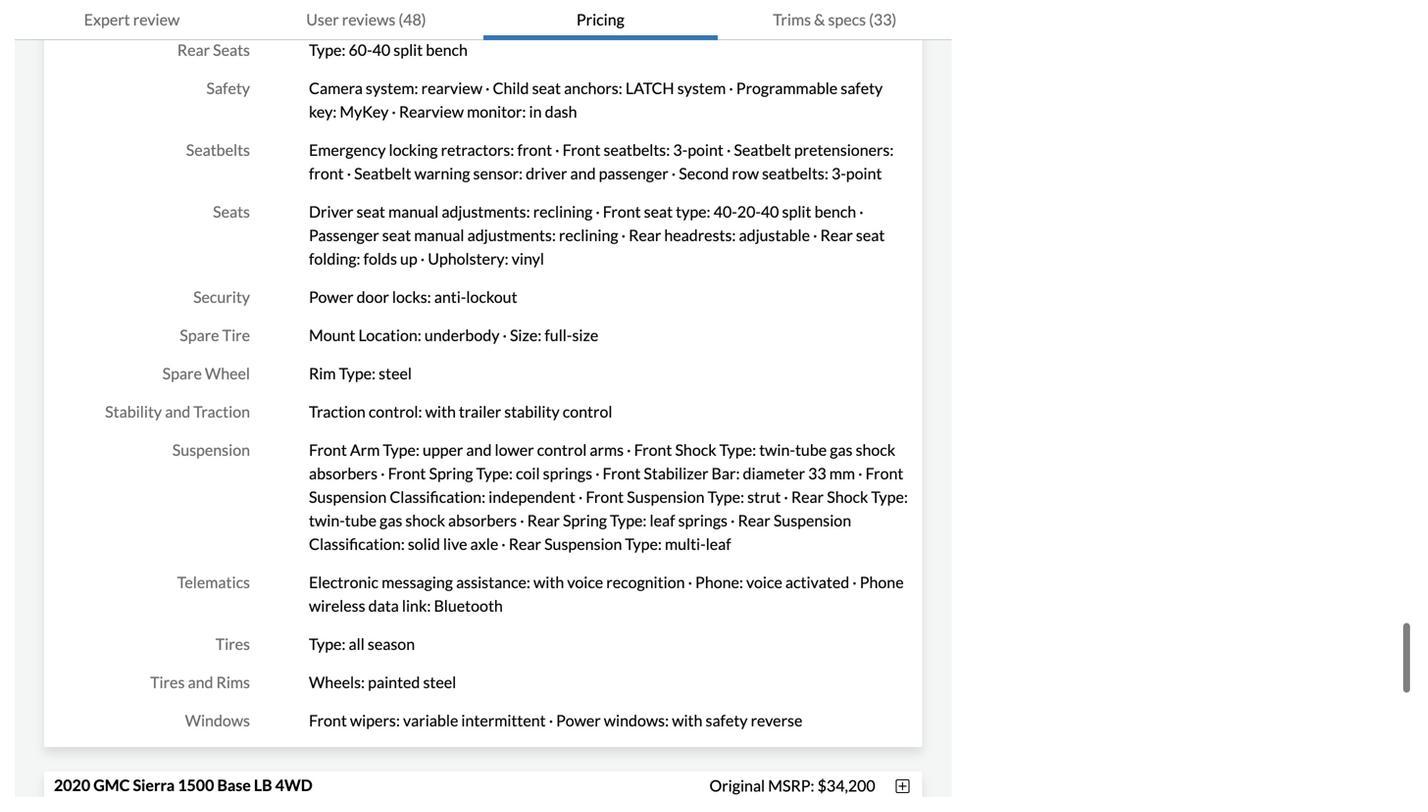 Task type: locate. For each thing, give the bounding box(es) containing it.
location:
[[358, 326, 422, 345]]

point down 'pretensioners:'
[[846, 164, 882, 183]]

(33)
[[869, 10, 897, 29]]

40
[[372, 40, 391, 59], [761, 202, 779, 221]]

child
[[493, 79, 529, 98]]

· right adjustable
[[813, 226, 818, 245]]

1 vertical spatial seatbelts:
[[762, 164, 829, 183]]

with right windows:
[[672, 711, 703, 730]]

front arm type: upper and lower control arms · front shock type: twin-tube gas shock absorbers · front spring type: coil springs · front stabilizer bar: diameter 33 mm · front suspension classification: independent · front suspension type: strut · rear shock type: twin-tube gas shock absorbers · rear spring type: leaf springs · rear suspension classification: solid live axle · rear suspension type: multi-leaf
[[309, 441, 908, 554]]

classification:
[[390, 488, 486, 507], [309, 535, 405, 554]]

0 vertical spatial shock
[[856, 441, 896, 460]]

reclining down driver
[[533, 202, 593, 221]]

0 vertical spatial power
[[309, 288, 354, 307]]

door
[[357, 288, 389, 307]]

messaging
[[382, 573, 453, 592]]

1 vertical spatial twin-
[[309, 511, 345, 530]]

safety up 'pretensioners:'
[[841, 79, 883, 98]]

mm
[[830, 464, 855, 483]]

spare for spare tire
[[180, 326, 219, 345]]

twin- up diameter
[[759, 441, 795, 460]]

telematics
[[177, 573, 250, 592]]

steel up control:
[[379, 364, 412, 383]]

0 horizontal spatial seatbelts:
[[604, 140, 670, 160]]

0 vertical spatial 40
[[372, 40, 391, 59]]

rear down the strut
[[738, 511, 771, 530]]

0 horizontal spatial twin-
[[309, 511, 345, 530]]

suspension down stabilizer
[[627, 488, 705, 507]]

0 vertical spatial seatbelts:
[[604, 140, 670, 160]]

live
[[443, 535, 467, 554]]

1 horizontal spatial shock
[[856, 441, 896, 460]]

control inside front arm type: upper and lower control arms · front shock type: twin-tube gas shock absorbers · front spring type: coil springs · front stabilizer bar: diameter 33 mm · front suspension classification: independent · front suspension type: strut · rear shock type: twin-tube gas shock absorbers · rear spring type: leaf springs · rear suspension classification: solid live axle · rear suspension type: multi-leaf
[[537, 441, 587, 460]]

camera
[[309, 79, 363, 98]]

· right arms
[[627, 441, 631, 460]]

rearview
[[421, 79, 483, 98]]

trims & specs (33) tab
[[718, 0, 952, 40]]

1 horizontal spatial springs
[[678, 511, 728, 530]]

0 vertical spatial split
[[394, 40, 423, 59]]

twin- up electronic in the left of the page
[[309, 511, 345, 530]]

passenger seat
[[146, 2, 250, 21]]

size
[[572, 326, 599, 345]]

2 horizontal spatial with
[[672, 711, 703, 730]]

voice right phone:
[[746, 573, 783, 592]]

0 vertical spatial classification:
[[390, 488, 486, 507]]

classification: up electronic in the left of the page
[[309, 535, 405, 554]]

1 horizontal spatial 40
[[761, 202, 779, 221]]

1 horizontal spatial voice
[[746, 573, 783, 592]]

split up adjustable
[[782, 202, 812, 221]]

0 horizontal spatial safety
[[706, 711, 748, 730]]

0 vertical spatial bench
[[426, 40, 468, 59]]

steel up variable
[[423, 673, 456, 692]]

axle
[[470, 535, 498, 554]]

20-
[[737, 202, 761, 221]]

all
[[349, 635, 365, 654]]

reclining
[[533, 202, 593, 221], [559, 226, 618, 245]]

bar:
[[712, 464, 740, 483]]

0 horizontal spatial passenger
[[146, 2, 217, 21]]

0 vertical spatial absorbers
[[309, 464, 378, 483]]

1 horizontal spatial with
[[534, 573, 564, 592]]

seatbelt down "locking"
[[354, 164, 411, 183]]

reverse
[[751, 711, 803, 730]]

· left phone:
[[688, 573, 692, 592]]

3- down 'pretensioners:'
[[832, 164, 846, 183]]

mount
[[309, 326, 355, 345]]

1 horizontal spatial split
[[782, 202, 812, 221]]

front
[[563, 140, 601, 160], [603, 202, 641, 221], [309, 441, 347, 460], [634, 441, 672, 460], [388, 464, 426, 483], [603, 464, 641, 483], [866, 464, 904, 483], [586, 488, 624, 507], [309, 711, 347, 730]]

1 vertical spatial tires
[[150, 673, 185, 692]]

0 horizontal spatial leaf
[[650, 511, 675, 530]]

bench
[[426, 40, 468, 59], [815, 202, 856, 221]]

type: 60-40 split bench
[[309, 40, 468, 59]]

1 horizontal spatial leaf
[[706, 535, 731, 554]]

1 vertical spatial 3-
[[832, 164, 846, 183]]

1 vertical spatial springs
[[678, 511, 728, 530]]

0 vertical spatial front
[[517, 140, 552, 160]]

1 vertical spatial safety
[[706, 711, 748, 730]]

0 vertical spatial tires
[[215, 635, 250, 654]]

review
[[133, 10, 180, 29]]

traction
[[193, 402, 250, 421], [309, 402, 366, 421]]

multi-
[[665, 535, 706, 554]]

leaf
[[650, 511, 675, 530], [706, 535, 731, 554]]

power up mount
[[309, 288, 354, 307]]

1 horizontal spatial gas
[[830, 441, 853, 460]]

0 vertical spatial with
[[425, 402, 456, 421]]

sierra
[[133, 776, 175, 795]]

spring down upper in the left bottom of the page
[[429, 464, 473, 483]]

springs up multi-
[[678, 511, 728, 530]]

locking
[[389, 140, 438, 160]]

0 vertical spatial spring
[[429, 464, 473, 483]]

· down emergency locking retractors: front · front seatbelts: 3-point · seatbelt pretensioners: front · seatbelt warning sensor: driver and passenger · second row seatbelts: 3-point
[[596, 202, 600, 221]]

1 seats from the top
[[213, 40, 250, 59]]

shock down mm
[[827, 488, 868, 507]]

spring
[[429, 464, 473, 483], [563, 511, 607, 530]]

0 horizontal spatial tires
[[150, 673, 185, 692]]

1 vertical spatial split
[[782, 202, 812, 221]]

control up 'coil'
[[537, 441, 587, 460]]

0 vertical spatial reclining
[[533, 202, 593, 221]]

trims
[[773, 10, 811, 29]]

rearview
[[399, 102, 464, 121]]

seats up safety
[[213, 40, 250, 59]]

split
[[394, 40, 423, 59], [782, 202, 812, 221]]

1 vertical spatial 40
[[761, 202, 779, 221]]

voice left recognition
[[567, 573, 603, 592]]

0 horizontal spatial gas
[[380, 511, 402, 530]]

· down 'pretensioners:'
[[859, 202, 864, 221]]

0 vertical spatial manual
[[388, 202, 439, 221]]

seat down 'pretensioners:'
[[856, 226, 885, 245]]

· down emergency
[[347, 164, 351, 183]]

front up driver
[[517, 140, 552, 160]]

camera system: rearview · child seat anchors: latch system · programmable safety key: mykey · rearview monitor: in dash
[[309, 79, 883, 121]]

adjustments:
[[364, 2, 455, 21]]

and left lower
[[466, 441, 492, 460]]

power left windows:
[[556, 711, 601, 730]]

0 vertical spatial point
[[688, 140, 724, 160]]

1 vertical spatial point
[[846, 164, 882, 183]]

rear down passenger seat
[[177, 40, 210, 59]]

twin-
[[759, 441, 795, 460], [309, 511, 345, 530]]

1 vertical spatial gas
[[380, 511, 402, 530]]

with up upper in the left bottom of the page
[[425, 402, 456, 421]]

seatbelt up row
[[734, 140, 791, 160]]

leaf up phone:
[[706, 535, 731, 554]]

independent
[[489, 488, 576, 507]]

tube up "33"
[[795, 441, 827, 460]]

wheel
[[205, 364, 250, 383]]

spare up stability and traction
[[162, 364, 202, 383]]

adjustable
[[739, 226, 810, 245]]

with right assistance:
[[534, 573, 564, 592]]

stabilizer
[[644, 464, 709, 483]]

pricing
[[577, 10, 625, 29]]

traction control: with trailer stability control
[[309, 402, 613, 421]]

1 horizontal spatial safety
[[841, 79, 883, 98]]

spare for spare wheel
[[162, 364, 202, 383]]

assistance:
[[456, 573, 531, 592]]

0 horizontal spatial seatbelt
[[354, 164, 411, 183]]

0 vertical spatial spare
[[180, 326, 219, 345]]

absorbers down arm
[[309, 464, 378, 483]]

spare left tire
[[180, 326, 219, 345]]

and left rims
[[188, 673, 213, 692]]

0 vertical spatial shock
[[675, 441, 717, 460]]

0 horizontal spatial 3-
[[673, 140, 688, 160]]

0 horizontal spatial steel
[[379, 364, 412, 383]]

springs right 'coil'
[[543, 464, 592, 483]]

gas up mm
[[830, 441, 853, 460]]

1 vertical spatial front
[[309, 164, 344, 183]]

bench down 'pretensioners:'
[[815, 202, 856, 221]]

latch
[[626, 79, 674, 98]]

split down (48)
[[394, 40, 423, 59]]

1 vertical spatial power
[[556, 711, 601, 730]]

1 horizontal spatial tube
[[795, 441, 827, 460]]

full-
[[545, 326, 572, 345]]

0 horizontal spatial bench
[[426, 40, 468, 59]]

1 horizontal spatial shock
[[827, 488, 868, 507]]

seatbelts: right row
[[762, 164, 829, 183]]

absorbers up axle
[[448, 511, 517, 530]]

traction down wheel at the left top of the page
[[193, 402, 250, 421]]

control up arms
[[563, 402, 613, 421]]

gas up messaging
[[380, 511, 402, 530]]

1 horizontal spatial steel
[[423, 673, 456, 692]]

adjustments:
[[442, 202, 530, 221], [467, 226, 556, 245]]

passenger up folding: on the left
[[309, 226, 379, 245]]

key:
[[309, 102, 337, 121]]

shock
[[856, 441, 896, 460], [405, 511, 445, 530]]

absorbers
[[309, 464, 378, 483], [448, 511, 517, 530]]

1 vertical spatial absorbers
[[448, 511, 517, 530]]

1 vertical spatial control
[[537, 441, 587, 460]]

lockout
[[466, 288, 517, 307]]

and right driver
[[570, 164, 596, 183]]

upholstery:
[[428, 249, 509, 268]]

and
[[570, 164, 596, 183], [165, 402, 190, 421], [466, 441, 492, 460], [188, 673, 213, 692]]

type:
[[676, 202, 711, 221]]

system
[[677, 79, 726, 98]]

0 vertical spatial gas
[[830, 441, 853, 460]]

· left second
[[672, 164, 676, 183]]

0 horizontal spatial shock
[[675, 441, 717, 460]]

msrp:
[[768, 776, 815, 795]]

1 vertical spatial tube
[[345, 511, 377, 530]]

0 vertical spatial tube
[[795, 441, 827, 460]]

1 horizontal spatial tires
[[215, 635, 250, 654]]

tube up electronic in the left of the page
[[345, 511, 377, 530]]

· down arms
[[595, 464, 600, 483]]

0 horizontal spatial shock
[[405, 511, 445, 530]]

springs
[[543, 464, 592, 483], [678, 511, 728, 530]]

traction down rim
[[309, 402, 366, 421]]

3- up second
[[673, 140, 688, 160]]

bench up rearview
[[426, 40, 468, 59]]

0 vertical spatial steel
[[379, 364, 412, 383]]

0 horizontal spatial front
[[309, 164, 344, 183]]

0 horizontal spatial split
[[394, 40, 423, 59]]

1 vertical spatial spare
[[162, 364, 202, 383]]

1 horizontal spatial point
[[846, 164, 882, 183]]

security
[[193, 288, 250, 307]]

0 vertical spatial springs
[[543, 464, 592, 483]]

1 horizontal spatial spring
[[563, 511, 607, 530]]

bench inside driver seat manual adjustments: reclining · front seat type: 40-20-40 split bench · passenger seat manual adjustments: reclining · rear headrests: adjustable · rear seat folding: folds up · upholstery: vinyl
[[815, 202, 856, 221]]

arm
[[350, 441, 380, 460]]

1500
[[178, 776, 214, 795]]

front down emergency
[[309, 164, 344, 183]]

driver
[[526, 164, 567, 183]]

spring down the independent
[[563, 511, 607, 530]]

leaf up multi-
[[650, 511, 675, 530]]

passenger inside driver seat manual adjustments: reclining · front seat type: 40-20-40 split bench · passenger seat manual adjustments: reclining · rear headrests: adjustable · rear seat folding: folds up · upholstery: vinyl
[[309, 226, 379, 245]]

0 vertical spatial seats
[[213, 40, 250, 59]]

1 voice from the left
[[567, 573, 603, 592]]

1 horizontal spatial absorbers
[[448, 511, 517, 530]]

manual up upholstery:
[[414, 226, 464, 245]]

1 horizontal spatial twin-
[[759, 441, 795, 460]]

0 horizontal spatial power
[[309, 288, 354, 307]]

gas
[[830, 441, 853, 460], [380, 511, 402, 530]]

0 horizontal spatial with
[[425, 402, 456, 421]]

adjustments: up vinyl
[[467, 226, 556, 245]]

· left child
[[486, 79, 490, 98]]

passenger up rear seats
[[146, 2, 217, 21]]

seat up 'up' on the left of page
[[382, 226, 411, 245]]

tube
[[795, 441, 827, 460], [345, 511, 377, 530]]

tires up rims
[[215, 635, 250, 654]]

0 horizontal spatial voice
[[567, 573, 603, 592]]

in
[[529, 102, 542, 121]]

trims & specs (33)
[[773, 10, 897, 29]]

0 horizontal spatial absorbers
[[309, 464, 378, 483]]

1 horizontal spatial passenger
[[309, 226, 379, 245]]

suspension up electronic messaging assistance: with voice recognition · phone: voice activated · phone wireless data link: bluetooth
[[544, 535, 622, 554]]

adjustments: down 'sensor:'
[[442, 202, 530, 221]]

1 vertical spatial with
[[534, 573, 564, 592]]

point up second
[[688, 140, 724, 160]]

shock up stabilizer
[[675, 441, 717, 460]]

seatbelts: up passenger
[[604, 140, 670, 160]]

40 down 'reviews'
[[372, 40, 391, 59]]

1 vertical spatial seats
[[213, 202, 250, 221]]

sensor:
[[473, 164, 523, 183]]

seat up in
[[532, 79, 561, 98]]

activated
[[786, 573, 850, 592]]

original msrp: $34,200
[[710, 776, 876, 795]]

point
[[688, 140, 724, 160], [846, 164, 882, 183]]

original
[[710, 776, 765, 795]]

1 traction from the left
[[193, 402, 250, 421]]

tab list
[[15, 0, 952, 40]]

1 horizontal spatial bench
[[815, 202, 856, 221]]

seats down seatbelts
[[213, 202, 250, 221]]

tires left rims
[[150, 673, 185, 692]]

type:
[[309, 40, 346, 59], [339, 364, 376, 383], [383, 441, 420, 460], [720, 441, 756, 460], [476, 464, 513, 483], [708, 488, 745, 507], [871, 488, 908, 507], [610, 511, 647, 530], [625, 535, 662, 554], [309, 635, 346, 654]]

1 vertical spatial steel
[[423, 673, 456, 692]]

seat left type:
[[644, 202, 673, 221]]

1 vertical spatial shock
[[405, 511, 445, 530]]

1 horizontal spatial seatbelt
[[734, 140, 791, 160]]

1 horizontal spatial traction
[[309, 402, 366, 421]]

1 vertical spatial passenger
[[309, 226, 379, 245]]

passenger
[[146, 2, 217, 21], [309, 226, 379, 245]]

1 vertical spatial leaf
[[706, 535, 731, 554]]

safety left reverse
[[706, 711, 748, 730]]



Task type: vqa. For each thing, say whether or not it's contained in the screenshot.
right the Shock
yes



Task type: describe. For each thing, give the bounding box(es) containing it.
stability and traction
[[105, 402, 250, 421]]

· right axle
[[502, 535, 506, 554]]

seat right driver
[[357, 202, 385, 221]]

0 vertical spatial twin-
[[759, 441, 795, 460]]

2 seats from the top
[[213, 202, 250, 221]]

1 vertical spatial manual
[[414, 226, 464, 245]]

· up driver
[[555, 140, 560, 160]]

suspension down arm
[[309, 488, 387, 507]]

0 vertical spatial leaf
[[650, 511, 675, 530]]

emergency locking retractors: front · front seatbelts: 3-point · seatbelt pretensioners: front · seatbelt warning sensor: driver and passenger · second row seatbelts: 3-point
[[309, 140, 894, 183]]

vinyl
[[512, 249, 544, 268]]

rear down the independent
[[527, 511, 560, 530]]

· down system:
[[392, 102, 396, 121]]

rear right axle
[[509, 535, 541, 554]]

0 vertical spatial passenger
[[146, 2, 217, 21]]

specs
[[828, 10, 866, 29]]

folding:
[[309, 249, 361, 268]]

1 horizontal spatial 3-
[[832, 164, 846, 183]]

4wd
[[275, 776, 313, 795]]

reviews
[[342, 10, 396, 29]]

0 horizontal spatial tube
[[345, 511, 377, 530]]

seatbelts
[[186, 140, 250, 160]]

0 horizontal spatial 40
[[372, 40, 391, 59]]

front inside driver seat manual adjustments: reclining · front seat type: 40-20-40 split bench · passenger seat manual adjustments: reclining · rear headrests: adjustable · rear seat folding: folds up · upholstery: vinyl
[[603, 202, 641, 221]]

and right stability
[[165, 402, 190, 421]]

0 vertical spatial adjustments:
[[442, 202, 530, 221]]

size:
[[510, 326, 542, 345]]

wireless
[[309, 596, 365, 616]]

60-
[[349, 40, 372, 59]]

dash
[[545, 102, 577, 121]]

windows
[[185, 711, 250, 730]]

1 vertical spatial reclining
[[559, 226, 618, 245]]

rear right adjustable
[[821, 226, 853, 245]]

2020 gmc sierra 1500 base lb 4wd
[[54, 776, 313, 795]]

windows:
[[604, 711, 669, 730]]

· right the system
[[729, 79, 733, 98]]

mykey
[[340, 102, 389, 121]]

season
[[368, 635, 415, 654]]

· right 'up' on the left of page
[[421, 249, 425, 268]]

· right intermittent
[[549, 711, 553, 730]]

1 vertical spatial seatbelt
[[354, 164, 411, 183]]

steel for rim type: steel
[[379, 364, 412, 383]]

electronic messaging assistance: with voice recognition · phone: voice activated · phone wireless data link: bluetooth
[[309, 573, 904, 616]]

painted
[[368, 673, 420, 692]]

0 horizontal spatial springs
[[543, 464, 592, 483]]

steel for wheels: painted steel
[[423, 673, 456, 692]]

1 vertical spatial adjustments:
[[467, 226, 556, 245]]

seat inside camera system: rearview · child seat anchors: latch system · programmable safety key: mykey · rearview monitor: in dash
[[532, 79, 561, 98]]

user reviews (48)
[[306, 10, 426, 29]]

spare wheel
[[162, 364, 250, 383]]

phone:
[[695, 573, 743, 592]]

lower
[[495, 441, 534, 460]]

0 vertical spatial control
[[563, 402, 613, 421]]

driver seat manual adjustments: reclining · front seat type: 40-20-40 split bench · passenger seat manual adjustments: reclining · rear headrests: adjustable · rear seat folding: folds up · upholstery: vinyl
[[309, 202, 885, 268]]

underbody
[[425, 326, 500, 345]]

stability
[[105, 402, 162, 421]]

· right the strut
[[784, 488, 788, 507]]

anchors:
[[564, 79, 623, 98]]

lb
[[254, 776, 272, 795]]

1 horizontal spatial seatbelts:
[[762, 164, 829, 183]]

split inside driver seat manual adjustments: reclining · front seat type: 40-20-40 split bench · passenger seat manual adjustments: reclining · rear headrests: adjustable · rear seat folding: folds up · upholstery: vinyl
[[782, 202, 812, 221]]

0 horizontal spatial spring
[[429, 464, 473, 483]]

$34,200
[[818, 776, 876, 795]]

tab list containing expert review
[[15, 0, 952, 40]]

plus square image
[[893, 779, 913, 795]]

with inside electronic messaging assistance: with voice recognition · phone: voice activated · phone wireless data link: bluetooth
[[534, 573, 564, 592]]

tire
[[222, 326, 250, 345]]

system:
[[366, 79, 418, 98]]

locks:
[[392, 288, 431, 307]]

intermittent
[[461, 711, 546, 730]]

40-
[[714, 202, 737, 221]]

up
[[400, 249, 418, 268]]

gmc
[[93, 776, 130, 795]]

expert review
[[84, 10, 180, 29]]

2 voice from the left
[[746, 573, 783, 592]]

power door locks: anti-lockout
[[309, 288, 517, 307]]

control:
[[369, 402, 422, 421]]

anti-
[[434, 288, 466, 307]]

rear left headrests:
[[629, 226, 661, 245]]

· up second
[[727, 140, 731, 160]]

seat
[[220, 2, 250, 21]]

row
[[732, 164, 759, 183]]

type: all season
[[309, 635, 415, 654]]

40 inside driver seat manual adjustments: reclining · front seat type: 40-20-40 split bench · passenger seat manual adjustments: reclining · rear headrests: adjustable · rear seat folding: folds up · upholstery: vinyl
[[761, 202, 779, 221]]

rim
[[309, 364, 336, 383]]

· down passenger
[[621, 226, 626, 245]]

· down the independent
[[520, 511, 524, 530]]

pretensioners:
[[794, 140, 894, 160]]

0 horizontal spatial point
[[688, 140, 724, 160]]

bluetooth
[[434, 596, 503, 616]]

stability
[[504, 402, 560, 421]]

2020
[[54, 776, 90, 795]]

emergency
[[309, 140, 386, 160]]

trailer
[[459, 402, 501, 421]]

2 traction from the left
[[309, 402, 366, 421]]

retractors:
[[441, 140, 514, 160]]

tires for tires and rims
[[150, 673, 185, 692]]

second
[[679, 164, 729, 183]]

0 vertical spatial seatbelt
[[734, 140, 791, 160]]

and inside front arm type: upper and lower control arms · front shock type: twin-tube gas shock absorbers · front spring type: coil springs · front stabilizer bar: diameter 33 mm · front suspension classification: independent · front suspension type: strut · rear shock type: twin-tube gas shock absorbers · rear spring type: leaf springs · rear suspension classification: solid live axle · rear suspension type: multi-leaf
[[466, 441, 492, 460]]

0 vertical spatial 3-
[[673, 140, 688, 160]]

wheels:
[[309, 673, 365, 692]]

safety
[[206, 79, 250, 98]]

upper
[[423, 441, 463, 460]]

passenger
[[599, 164, 669, 183]]

manual
[[309, 2, 361, 21]]

rear down "33"
[[791, 488, 824, 507]]

variable
[[403, 711, 458, 730]]

strut
[[748, 488, 781, 507]]

programmable
[[736, 79, 838, 98]]

suspension down stability and traction
[[172, 441, 250, 460]]

2 vertical spatial with
[[672, 711, 703, 730]]

safety inside camera system: rearview · child seat anchors: latch system · programmable safety key: mykey · rearview monitor: in dash
[[841, 79, 883, 98]]

1 horizontal spatial power
[[556, 711, 601, 730]]

monitor:
[[467, 102, 526, 121]]

1 vertical spatial spring
[[563, 511, 607, 530]]

pricing tab
[[483, 0, 718, 40]]

wheels: painted steel
[[309, 673, 456, 692]]

suspension down "33"
[[774, 511, 851, 530]]

· right mm
[[858, 464, 863, 483]]

user reviews (48) tab
[[249, 0, 483, 40]]

1 vertical spatial shock
[[827, 488, 868, 507]]

data
[[368, 596, 399, 616]]

coil
[[516, 464, 540, 483]]

front wipers: variable intermittent · power windows: with safety reverse
[[309, 711, 803, 730]]

and inside emergency locking retractors: front · front seatbelts: 3-point · seatbelt pretensioners: front · seatbelt warning sensor: driver and passenger · second row seatbelts: 3-point
[[570, 164, 596, 183]]

· right the independent
[[579, 488, 583, 507]]

4
[[458, 2, 467, 21]]

diameter
[[743, 464, 805, 483]]

· left "size:"
[[503, 326, 507, 345]]

expert review tab
[[15, 0, 249, 40]]

1 horizontal spatial front
[[517, 140, 552, 160]]

mount location: underbody · size: full-size
[[309, 326, 599, 345]]

base
[[217, 776, 251, 795]]

· down control:
[[381, 464, 385, 483]]

1 vertical spatial classification:
[[309, 535, 405, 554]]

tires for tires
[[215, 635, 250, 654]]

· left phone
[[853, 573, 857, 592]]

link:
[[402, 596, 431, 616]]

front inside emergency locking retractors: front · front seatbelts: 3-point · seatbelt pretensioners: front · seatbelt warning sensor: driver and passenger · second row seatbelts: 3-point
[[563, 140, 601, 160]]

· down bar:
[[731, 511, 735, 530]]

wipers:
[[350, 711, 400, 730]]



